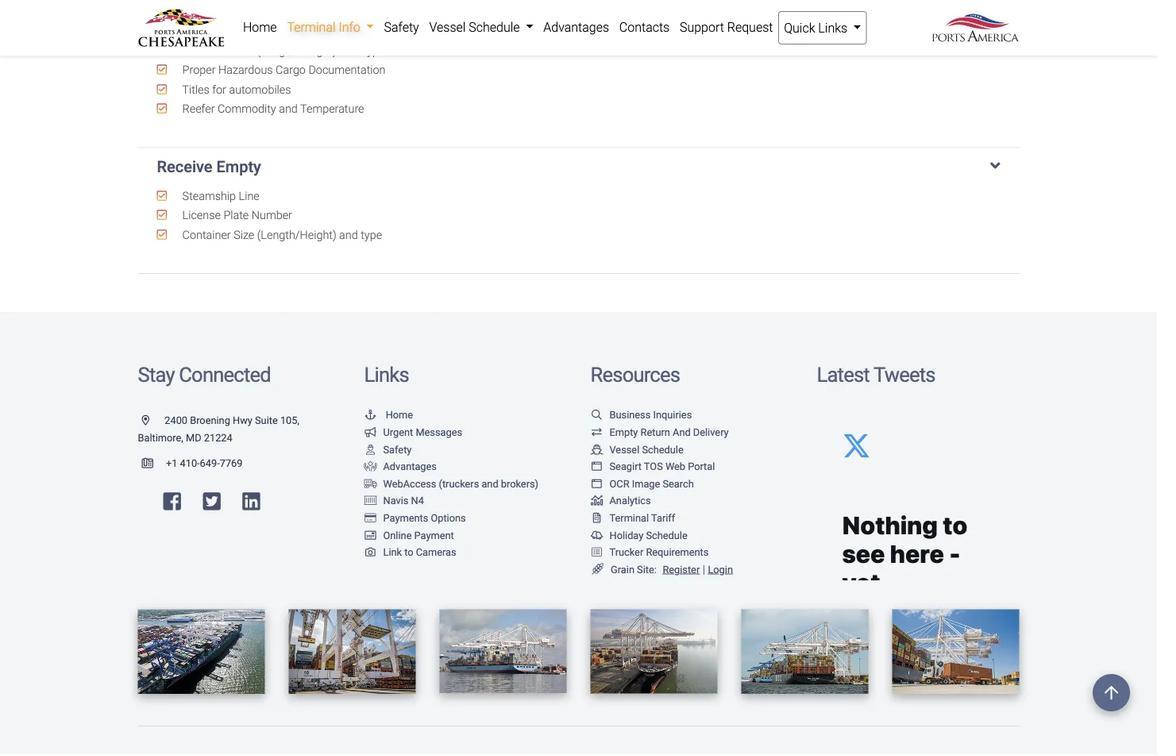 Task type: vqa. For each thing, say whether or not it's contained in the screenshot.
the bottommost Vessel Schedule
yes



Task type: locate. For each thing, give the bounding box(es) containing it.
advantages left contacts 'link'
[[544, 19, 610, 35]]

facebook square image
[[163, 491, 181, 512]]

(length/height) for type
[[257, 228, 337, 242]]

home
[[243, 19, 277, 35], [386, 409, 413, 421]]

link to cameras
[[383, 547, 457, 559]]

business inquiries
[[610, 409, 692, 421]]

license down "steamship"
[[182, 209, 221, 222]]

1 vertical spatial home link
[[364, 409, 413, 421]]

seagirt
[[610, 461, 642, 473]]

size up hazardous
[[234, 44, 255, 57]]

navis
[[383, 495, 409, 507]]

online payment link
[[364, 530, 454, 541]]

(length/height)
[[257, 44, 337, 57], [257, 228, 337, 242]]

cameras
[[416, 547, 457, 559]]

advantages up the webaccess
[[383, 461, 437, 473]]

payment
[[415, 530, 454, 541]]

navis n4
[[383, 495, 424, 507]]

1 vertical spatial advantages
[[383, 461, 437, 473]]

2 vertical spatial schedule
[[646, 530, 688, 541]]

0 vertical spatial safety link
[[379, 11, 424, 43]]

1 (length/height) from the top
[[257, 44, 337, 57]]

holiday
[[610, 530, 644, 541]]

7769
[[220, 457, 243, 469]]

and left type
[[339, 228, 358, 242]]

1 horizontal spatial vessel schedule
[[610, 444, 684, 456]]

0 horizontal spatial advantages link
[[364, 461, 437, 473]]

safety link down urgent
[[364, 444, 412, 456]]

advantages link up the webaccess
[[364, 461, 437, 473]]

links right quick
[[819, 20, 848, 35]]

stay connected
[[138, 363, 271, 387]]

holiday schedule
[[610, 530, 688, 541]]

0 horizontal spatial advantages
[[383, 461, 437, 473]]

suite
[[255, 415, 278, 427]]

0 horizontal spatial home link
[[238, 11, 282, 43]]

truck container image
[[364, 479, 377, 489]]

options
[[431, 512, 466, 524]]

1 vertical spatial home
[[386, 409, 413, 421]]

0 horizontal spatial vessel schedule link
[[424, 11, 539, 43]]

0 vertical spatial home link
[[238, 11, 282, 43]]

number for number
[[261, 5, 302, 18]]

empty return and delivery link
[[591, 427, 729, 438]]

browser image
[[591, 479, 604, 489]]

1 vertical spatial plate
[[224, 209, 249, 222]]

0 vertical spatial vessel schedule
[[430, 19, 523, 35]]

410-
[[180, 457, 200, 469]]

home link up urgent
[[364, 409, 413, 421]]

|
[[703, 563, 706, 576]]

size down line
[[234, 228, 255, 242]]

0 vertical spatial vessel
[[430, 19, 466, 35]]

and
[[673, 427, 691, 438]]

angle down image
[[991, 158, 1001, 174]]

license plate number
[[180, 24, 292, 38], [180, 209, 292, 222]]

web
[[666, 461, 686, 473]]

1 license from the top
[[182, 24, 221, 38]]

649-
[[200, 457, 220, 469]]

advantages link left contacts
[[539, 11, 615, 43]]

home link up container size (length/height) and type
[[238, 11, 282, 43]]

advantages link
[[539, 11, 615, 43], [364, 461, 437, 473]]

1 vertical spatial container
[[182, 228, 231, 242]]

0 horizontal spatial links
[[364, 363, 409, 387]]

request
[[728, 19, 774, 35]]

1 vertical spatial links
[[364, 363, 409, 387]]

2 vertical spatial number
[[252, 209, 292, 222]]

2400 broening hwy suite 105, baltimore, md 21224 link
[[138, 415, 300, 444]]

analytics
[[610, 495, 651, 507]]

links
[[819, 20, 848, 35], [364, 363, 409, 387]]

tweets
[[874, 363, 936, 387]]

safety down urgent
[[383, 444, 412, 456]]

broening
[[190, 415, 230, 427]]

contacts
[[620, 19, 670, 35]]

delivery
[[694, 427, 729, 438]]

container down "steamship"
[[182, 228, 231, 242]]

safety link for the bottommost advantages link
[[364, 444, 412, 456]]

license down export
[[182, 24, 221, 38]]

receive empty link
[[157, 158, 1001, 176]]

+1 410-649-7769
[[166, 457, 243, 469]]

0 vertical spatial advantages link
[[539, 11, 615, 43]]

0 vertical spatial container
[[182, 44, 231, 57]]

anchor image
[[364, 410, 377, 420]]

2 (length/height) from the top
[[257, 228, 337, 242]]

requirements
[[646, 547, 709, 559]]

schedule
[[469, 19, 520, 35], [642, 444, 684, 456], [646, 530, 688, 541]]

empty return and delivery
[[610, 427, 729, 438]]

export booking number
[[180, 5, 302, 18]]

search image
[[591, 410, 604, 420]]

terminal tariff
[[610, 512, 676, 524]]

1 horizontal spatial vessel schedule link
[[591, 444, 684, 456]]

2 container from the top
[[182, 228, 231, 242]]

size for container size (length/height) and type
[[234, 228, 255, 242]]

phone office image
[[142, 458, 166, 468]]

0 vertical spatial plate
[[224, 24, 249, 38]]

size
[[234, 44, 255, 57], [234, 228, 255, 242]]

plate
[[224, 24, 249, 38], [224, 209, 249, 222]]

and left brokers)
[[482, 478, 499, 490]]

1 vertical spatial size
[[234, 228, 255, 242]]

license plate number down the booking on the left top
[[180, 24, 292, 38]]

empty inside tab list
[[217, 158, 261, 176]]

0 horizontal spatial terminal
[[287, 19, 336, 35]]

file invoice image
[[591, 513, 604, 523]]

0 vertical spatial advantages
[[544, 19, 610, 35]]

0 vertical spatial (length/height)
[[257, 44, 337, 57]]

0 vertical spatial license plate number
[[180, 24, 292, 38]]

0 horizontal spatial empty
[[217, 158, 261, 176]]

1 vertical spatial license
[[182, 209, 221, 222]]

1 horizontal spatial links
[[819, 20, 848, 35]]

empty down business
[[610, 427, 639, 438]]

0 vertical spatial home
[[243, 19, 277, 35]]

home down export booking number
[[243, 19, 277, 35]]

0 vertical spatial number
[[261, 5, 302, 18]]

1 vertical spatial schedule
[[642, 444, 684, 456]]

urgent
[[383, 427, 413, 438]]

navis n4 link
[[364, 495, 424, 507]]

camera image
[[364, 547, 377, 558]]

container size (length/height) and type
[[180, 44, 385, 57]]

1 vertical spatial (length/height)
[[257, 228, 337, 242]]

1 vertical spatial safety link
[[364, 444, 412, 456]]

urgent messages link
[[364, 427, 463, 438]]

home up urgent
[[386, 409, 413, 421]]

latest
[[817, 363, 870, 387]]

schedule for the bottom the "vessel schedule" link
[[642, 444, 684, 456]]

2 size from the top
[[234, 228, 255, 242]]

0 vertical spatial empty
[[217, 158, 261, 176]]

proper
[[182, 63, 216, 77]]

plate down line
[[224, 209, 249, 222]]

type
[[361, 228, 382, 242]]

(length/height) down line
[[257, 228, 337, 242]]

browser image
[[591, 462, 604, 472]]

0 vertical spatial license
[[182, 24, 221, 38]]

1 license plate number from the top
[[180, 24, 292, 38]]

1 vertical spatial vessel
[[610, 444, 640, 456]]

1 vertical spatial terminal
[[610, 512, 649, 524]]

empty up line
[[217, 158, 261, 176]]

credit card image
[[364, 513, 377, 523]]

1 horizontal spatial home link
[[364, 409, 413, 421]]

commodity
[[218, 102, 276, 116]]

105,
[[280, 415, 300, 427]]

login
[[708, 564, 734, 576]]

quick
[[785, 20, 816, 35]]

0 vertical spatial terminal
[[287, 19, 336, 35]]

0 vertical spatial links
[[819, 20, 848, 35]]

terminal up container size (length/height) and type
[[287, 19, 336, 35]]

stay
[[138, 363, 175, 387]]

license
[[182, 24, 221, 38], [182, 209, 221, 222]]

2 license from the top
[[182, 209, 221, 222]]

container for container size (length/height) and type
[[182, 228, 231, 242]]

ocr image search link
[[591, 478, 694, 490]]

1 size from the top
[[234, 44, 255, 57]]

0 vertical spatial size
[[234, 44, 255, 57]]

register
[[663, 564, 700, 576]]

1 horizontal spatial terminal
[[610, 512, 649, 524]]

links up anchor icon
[[364, 363, 409, 387]]

1 container from the top
[[182, 44, 231, 57]]

1 vertical spatial vessel schedule
[[610, 444, 684, 456]]

container up proper
[[182, 44, 231, 57]]

inquiries
[[654, 409, 692, 421]]

1 horizontal spatial advantages link
[[539, 11, 615, 43]]

exchange image
[[591, 427, 604, 438]]

plate down the booking on the left top
[[224, 24, 249, 38]]

online payment
[[383, 530, 454, 541]]

and down automobiles
[[279, 102, 298, 116]]

payments options
[[383, 512, 466, 524]]

safety up type
[[384, 19, 419, 35]]

1 horizontal spatial home
[[386, 409, 413, 421]]

ship image
[[591, 445, 604, 455]]

1 vertical spatial empty
[[610, 427, 639, 438]]

home link
[[238, 11, 282, 43], [364, 409, 413, 421]]

linkedin image
[[243, 491, 260, 512]]

safety
[[384, 19, 419, 35], [383, 444, 412, 456]]

0 horizontal spatial vessel
[[430, 19, 466, 35]]

number for (length/height)
[[252, 209, 292, 222]]

1 horizontal spatial empty
[[610, 427, 639, 438]]

terminal
[[287, 19, 336, 35], [610, 512, 649, 524]]

(length/height) up cargo
[[257, 44, 337, 57]]

container storage image
[[364, 496, 377, 506]]

safety link up type
[[379, 11, 424, 43]]

links inside the quick links link
[[819, 20, 848, 35]]

container
[[182, 44, 231, 57], [182, 228, 231, 242]]

size for container size (length/height) and type
[[234, 44, 255, 57]]

trucker
[[610, 547, 644, 559]]

terminal down analytics
[[610, 512, 649, 524]]

0 horizontal spatial home
[[243, 19, 277, 35]]

to
[[405, 547, 414, 559]]

1 vertical spatial license plate number
[[180, 209, 292, 222]]

user hard hat image
[[364, 445, 377, 455]]

license plate number down line
[[180, 209, 292, 222]]

receive
[[157, 158, 213, 176]]



Task type: describe. For each thing, give the bounding box(es) containing it.
terminal for terminal tariff
[[610, 512, 649, 524]]

ocr
[[610, 478, 630, 490]]

info
[[339, 19, 361, 35]]

business
[[610, 409, 651, 421]]

0 vertical spatial schedule
[[469, 19, 520, 35]]

ocr image search
[[610, 478, 694, 490]]

support request
[[680, 19, 774, 35]]

bells image
[[591, 530, 604, 540]]

business inquiries link
[[591, 409, 692, 421]]

receive empty
[[157, 158, 261, 176]]

map marker alt image
[[142, 416, 162, 426]]

search
[[663, 478, 694, 490]]

2400 broening hwy suite 105, baltimore, md 21224
[[138, 415, 300, 444]]

safety link for the top the "vessel schedule" link
[[379, 11, 424, 43]]

1 plate from the top
[[224, 24, 249, 38]]

terminal tariff link
[[591, 512, 676, 524]]

1 horizontal spatial vessel
[[610, 444, 640, 456]]

type
[[361, 44, 385, 57]]

grain
[[611, 564, 635, 576]]

home link for urgent messages link
[[364, 409, 413, 421]]

payments options link
[[364, 512, 466, 524]]

21224
[[204, 432, 233, 444]]

hand receiving image
[[364, 462, 377, 472]]

steamship
[[182, 189, 236, 203]]

return
[[641, 427, 671, 438]]

trucker requirements link
[[591, 547, 709, 559]]

tariff
[[652, 512, 676, 524]]

image
[[632, 478, 661, 490]]

quick links
[[785, 20, 851, 35]]

reefer
[[182, 102, 215, 116]]

list alt image
[[591, 547, 604, 558]]

terminal info link
[[282, 11, 379, 43]]

payments
[[383, 512, 429, 524]]

1 vertical spatial vessel schedule link
[[591, 444, 684, 456]]

cargo
[[276, 63, 306, 77]]

2 plate from the top
[[224, 209, 249, 222]]

webaccess (truckers and brokers) link
[[364, 478, 539, 490]]

(truckers
[[439, 478, 479, 490]]

webaccess
[[383, 478, 437, 490]]

1 vertical spatial number
[[252, 24, 292, 38]]

connected
[[179, 363, 271, 387]]

resources
[[591, 363, 680, 387]]

go to top image
[[1094, 675, 1131, 712]]

online
[[383, 530, 412, 541]]

support
[[680, 19, 725, 35]]

titles for automobiles
[[180, 83, 291, 96]]

automobiles
[[229, 83, 291, 96]]

seagirt tos web portal
[[610, 461, 716, 473]]

n4
[[411, 495, 424, 507]]

twitter square image
[[203, 491, 221, 512]]

1 vertical spatial safety
[[383, 444, 412, 456]]

wheat image
[[591, 564, 605, 575]]

quick links link
[[779, 11, 867, 45]]

receive empty tab list
[[138, 0, 1020, 274]]

container for container size (length/height) and type
[[182, 44, 231, 57]]

hwy
[[233, 415, 253, 427]]

terminal for terminal info
[[287, 19, 336, 35]]

0 vertical spatial vessel schedule link
[[424, 11, 539, 43]]

tos
[[644, 461, 663, 473]]

credit card front image
[[364, 530, 377, 540]]

titles
[[182, 83, 210, 96]]

contacts link
[[615, 11, 675, 43]]

1 vertical spatial advantages link
[[364, 461, 437, 473]]

container size (length/height) and type
[[180, 228, 382, 242]]

+1 410-649-7769 link
[[138, 457, 243, 469]]

for
[[212, 83, 226, 96]]

login link
[[708, 564, 734, 576]]

and up documentation
[[339, 44, 358, 57]]

baltimore,
[[138, 432, 183, 444]]

line
[[239, 189, 260, 203]]

booking
[[218, 5, 259, 18]]

proper hazardous cargo documentation
[[180, 63, 386, 77]]

holiday schedule link
[[591, 530, 688, 541]]

documentation
[[309, 63, 386, 77]]

steamship line
[[180, 189, 260, 203]]

reefer commodity and temperature
[[180, 102, 364, 116]]

1 horizontal spatial advantages
[[544, 19, 610, 35]]

link to cameras link
[[364, 547, 457, 559]]

hazardous
[[219, 63, 273, 77]]

grain site: register | login
[[611, 563, 734, 576]]

bullhorn image
[[364, 427, 377, 438]]

+1
[[166, 457, 178, 469]]

0 horizontal spatial vessel schedule
[[430, 19, 523, 35]]

portal
[[688, 461, 716, 473]]

0 vertical spatial safety
[[384, 19, 419, 35]]

home link for terminal info link
[[238, 11, 282, 43]]

messages
[[416, 427, 463, 438]]

analytics image
[[591, 496, 604, 506]]

export
[[182, 5, 215, 18]]

schedule for holiday schedule link
[[646, 530, 688, 541]]

trucker requirements
[[610, 547, 709, 559]]

latest tweets
[[817, 363, 936, 387]]

(length/height) for type
[[257, 44, 337, 57]]

2 license plate number from the top
[[180, 209, 292, 222]]

site:
[[637, 564, 657, 576]]

register link
[[660, 564, 700, 576]]

analytics link
[[591, 495, 651, 507]]



